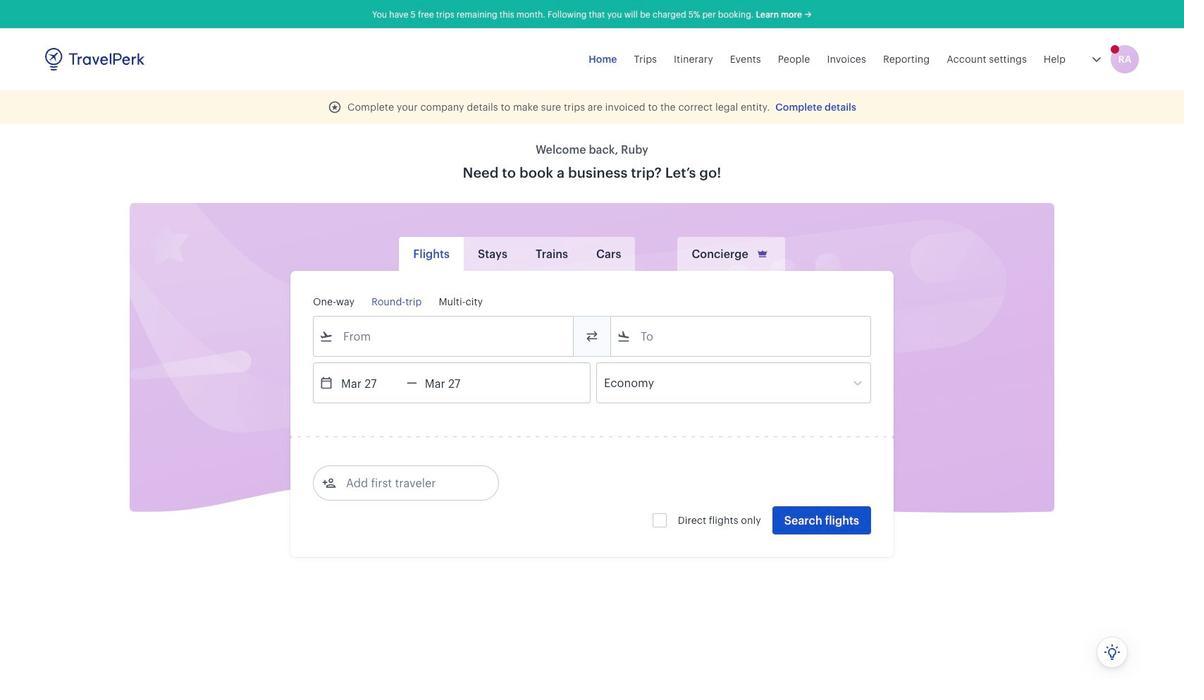 Task type: describe. For each thing, give the bounding box(es) containing it.
Add first traveler search field
[[336, 472, 483, 494]]



Task type: locate. For each thing, give the bounding box(es) containing it.
From search field
[[334, 325, 555, 348]]

Return text field
[[417, 363, 491, 403]]

To search field
[[631, 325, 853, 348]]

Depart text field
[[334, 363, 407, 403]]



